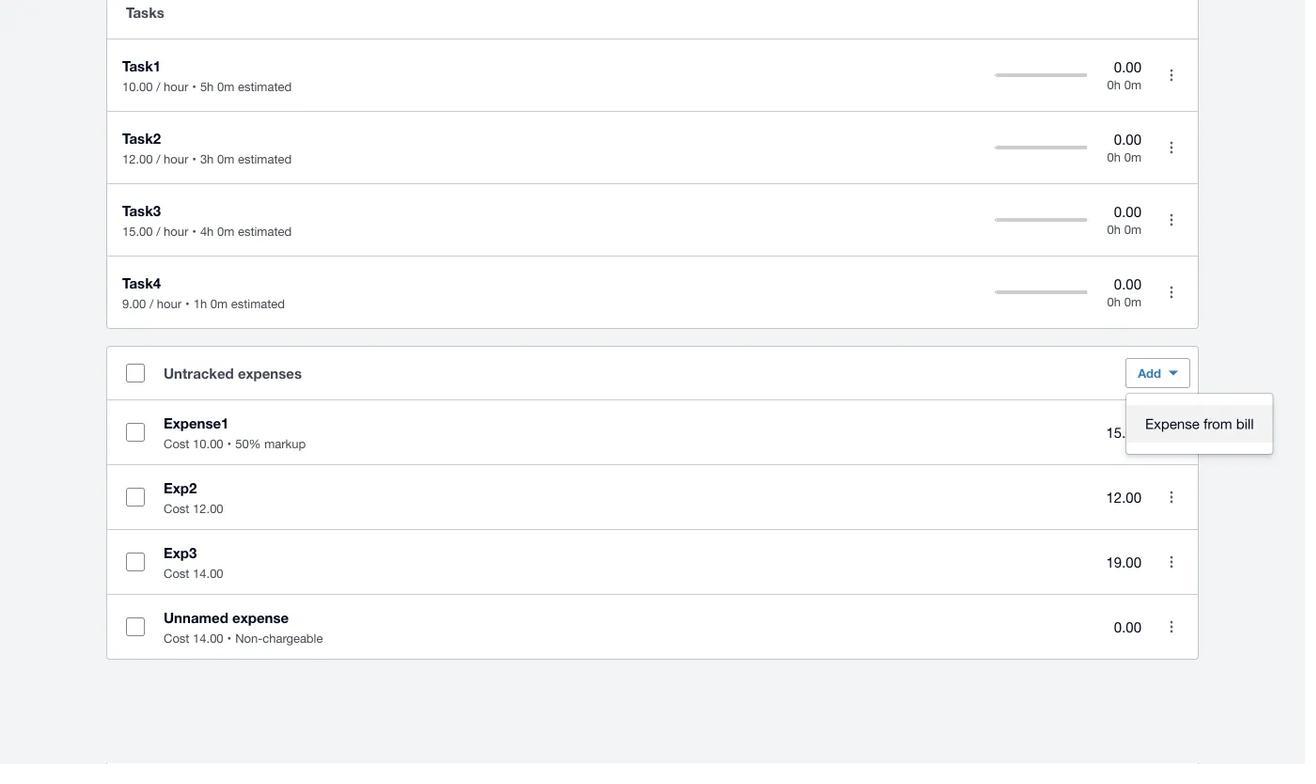 Task type: vqa. For each thing, say whether or not it's contained in the screenshot.
"Save" inside the the Save button
no



Task type: locate. For each thing, give the bounding box(es) containing it.
cost down exp3
[[164, 567, 189, 581]]

1 0h from the top
[[1108, 77, 1121, 92]]

• for task4
[[185, 297, 190, 311]]

1 0.00 0h 0m from the top
[[1108, 59, 1142, 92]]

• left '3h'
[[192, 152, 196, 166]]

0h for task3
[[1108, 222, 1121, 237]]

1 0.00 from the top
[[1114, 59, 1142, 76]]

cost
[[164, 437, 189, 452], [164, 502, 189, 516], [164, 567, 189, 581], [164, 632, 189, 646]]

/ down task2
[[156, 152, 160, 166]]

12.00
[[122, 152, 153, 166], [1107, 490, 1142, 506], [193, 502, 223, 516]]

1h
[[193, 297, 207, 311]]

/ inside task3 15.00 / hour • 4h 0m estimated
[[156, 224, 160, 239]]

expense from bill link
[[1127, 406, 1273, 444]]

• for task3
[[192, 224, 196, 239]]

hour
[[164, 79, 188, 94], [164, 152, 188, 166], [164, 224, 188, 239], [157, 297, 182, 311]]

more options image for task2
[[1153, 129, 1191, 167]]

expense
[[1146, 416, 1200, 433]]

2 horizontal spatial 12.00
[[1107, 490, 1142, 506]]

2 0.00 0h 0m from the top
[[1108, 132, 1142, 164]]

3 cost from the top
[[164, 567, 189, 581]]

hour inside task1 10.00 / hour • 5h 0m estimated
[[164, 79, 188, 94]]

10.00 down expense1
[[193, 437, 223, 452]]

cost for exp3
[[164, 567, 189, 581]]

• left 'non-'
[[227, 632, 232, 646]]

task2 12.00 / hour • 3h 0m estimated
[[122, 130, 292, 166]]

•
[[192, 79, 196, 94], [192, 152, 196, 166], [192, 224, 196, 239], [185, 297, 190, 311], [227, 437, 232, 452], [227, 632, 232, 646]]

0h for task2
[[1108, 150, 1121, 164]]

• left the 5h
[[192, 79, 196, 94]]

0 horizontal spatial 12.00
[[122, 152, 153, 166]]

19.00
[[1107, 555, 1142, 571]]

1 more options image from the top
[[1153, 129, 1191, 167]]

14.00 down unnamed
[[193, 632, 223, 646]]

0 vertical spatial more options image
[[1153, 57, 1191, 95]]

/ inside task2 12.00 / hour • 3h 0m estimated
[[156, 152, 160, 166]]

hour left 4h
[[164, 224, 188, 239]]

12.00 inside task2 12.00 / hour • 3h 0m estimated
[[122, 152, 153, 166]]

/ right 9.00
[[149, 297, 154, 311]]

3 0h from the top
[[1108, 222, 1121, 237]]

more options image
[[1153, 57, 1191, 95], [1153, 544, 1191, 582]]

• inside task3 15.00 / hour • 4h 0m estimated
[[192, 224, 196, 239]]

unnamed
[[164, 610, 228, 627]]

0m
[[1125, 77, 1142, 92], [217, 79, 234, 94], [1125, 150, 1142, 164], [217, 152, 234, 166], [1125, 222, 1142, 237], [217, 224, 234, 239], [1125, 295, 1142, 309], [210, 297, 228, 311]]

hour inside task4 9.00 / hour • 1h 0m estimated
[[157, 297, 182, 311]]

5 more options image from the top
[[1153, 609, 1191, 647]]

estimated right '3h'
[[238, 152, 292, 166]]

estimated inside task3 15.00 / hour • 4h 0m estimated
[[238, 224, 292, 239]]

unnamed expense cost 14.00 • non-chargeable
[[164, 610, 323, 646]]

1 vertical spatial more options image
[[1153, 544, 1191, 582]]

0 horizontal spatial 10.00
[[122, 79, 153, 94]]

cost for expense1
[[164, 437, 189, 452]]

hour left the 1h
[[157, 297, 182, 311]]

0 vertical spatial 14.00
[[193, 567, 223, 581]]

0.00
[[1114, 59, 1142, 76], [1114, 132, 1142, 148], [1114, 204, 1142, 221], [1114, 277, 1142, 293], [1114, 620, 1142, 636]]

cost down unnamed
[[164, 632, 189, 646]]

2 0.00 from the top
[[1114, 132, 1142, 148]]

• left 4h
[[192, 224, 196, 239]]

4 cost from the top
[[164, 632, 189, 646]]

estimated inside task2 12.00 / hour • 3h 0m estimated
[[238, 152, 292, 166]]

12.00 down exp2
[[193, 502, 223, 516]]

estimated inside task1 10.00 / hour • 5h 0m estimated
[[238, 79, 292, 94]]

0 vertical spatial 10.00
[[122, 79, 153, 94]]

0.00 0h 0m
[[1108, 59, 1142, 92], [1108, 132, 1142, 164], [1108, 204, 1142, 237], [1108, 277, 1142, 309]]

• inside task2 12.00 / hour • 3h 0m estimated
[[192, 152, 196, 166]]

4 0h from the top
[[1108, 295, 1121, 309]]

14.00 inside exp3 cost 14.00
[[193, 567, 223, 581]]

task2
[[122, 130, 161, 147]]

• left 50%
[[227, 437, 232, 452]]

14.00 down exp3
[[193, 567, 223, 581]]

estimated inside task4 9.00 / hour • 1h 0m estimated
[[231, 297, 285, 311]]

cost inside exp2 cost 12.00
[[164, 502, 189, 516]]

3 more options image from the top
[[1153, 274, 1191, 312]]

/ for task1
[[156, 79, 160, 94]]

15.00
[[122, 224, 153, 239], [1107, 425, 1142, 441]]

1 cost from the top
[[164, 437, 189, 452]]

/ down task3
[[156, 224, 160, 239]]

estimated right 4h
[[238, 224, 292, 239]]

hour left '3h'
[[164, 152, 188, 166]]

15.00 down task3
[[122, 224, 153, 239]]

hour for task1
[[164, 79, 188, 94]]

• inside task4 9.00 / hour • 1h 0m estimated
[[185, 297, 190, 311]]

1 horizontal spatial 12.00
[[193, 502, 223, 516]]

1 vertical spatial 14.00
[[193, 632, 223, 646]]

0h
[[1108, 77, 1121, 92], [1108, 150, 1121, 164], [1108, 222, 1121, 237], [1108, 295, 1121, 309]]

3 0.00 from the top
[[1114, 204, 1142, 221]]

0m inside task2 12.00 / hour • 3h 0m estimated
[[217, 152, 234, 166]]

estimated for task1
[[238, 79, 292, 94]]

estimated right the 1h
[[231, 297, 285, 311]]

task1
[[122, 58, 161, 75]]

expense1
[[164, 415, 229, 432]]

more options image for task4
[[1153, 274, 1191, 312]]

/ inside task4 9.00 / hour • 1h 0m estimated
[[149, 297, 154, 311]]

estimated
[[238, 79, 292, 94], [238, 152, 292, 166], [238, 224, 292, 239], [231, 297, 285, 311]]

0m inside task3 15.00 / hour • 4h 0m estimated
[[217, 224, 234, 239]]

12.00 up 19.00
[[1107, 490, 1142, 506]]

2 cost from the top
[[164, 502, 189, 516]]

hour inside task3 15.00 / hour • 4h 0m estimated
[[164, 224, 188, 239]]

cost inside exp3 cost 14.00
[[164, 567, 189, 581]]

• inside task1 10.00 / hour • 5h 0m estimated
[[192, 79, 196, 94]]

15.00 inside task3 15.00 / hour • 4h 0m estimated
[[122, 224, 153, 239]]

10.00 down 'task1'
[[122, 79, 153, 94]]

0 horizontal spatial 15.00
[[122, 224, 153, 239]]

cost inside expense1 cost 10.00 • 50% markup
[[164, 437, 189, 452]]

14.00
[[193, 567, 223, 581], [193, 632, 223, 646]]

more options image
[[1153, 129, 1191, 167], [1153, 202, 1191, 239], [1153, 274, 1191, 312], [1153, 479, 1191, 517], [1153, 609, 1191, 647]]

12.00 down task2
[[122, 152, 153, 166]]

• inside unnamed expense cost 14.00 • non-chargeable
[[227, 632, 232, 646]]

0.00 for task3
[[1114, 204, 1142, 221]]

non-
[[235, 632, 263, 646]]

15.00 left expense
[[1107, 425, 1142, 441]]

2 0h from the top
[[1108, 150, 1121, 164]]

estimated right the 5h
[[238, 79, 292, 94]]

/ down 'task1'
[[156, 79, 160, 94]]

50%
[[235, 437, 261, 452]]

/ inside task1 10.00 / hour • 5h 0m estimated
[[156, 79, 160, 94]]

0 vertical spatial 15.00
[[122, 224, 153, 239]]

expense from bill list box
[[1127, 395, 1273, 455]]

1 14.00 from the top
[[193, 567, 223, 581]]

hour inside task2 12.00 / hour • 3h 0m estimated
[[164, 152, 188, 166]]

/
[[156, 79, 160, 94], [156, 152, 160, 166], [156, 224, 160, 239], [149, 297, 154, 311]]

5 0.00 from the top
[[1114, 620, 1142, 636]]

task3 15.00 / hour • 4h 0m estimated
[[122, 203, 292, 239]]

1 vertical spatial 10.00
[[193, 437, 223, 452]]

0h for task4
[[1108, 295, 1121, 309]]

4 0.00 0h 0m from the top
[[1108, 277, 1142, 309]]

1 horizontal spatial 10.00
[[193, 437, 223, 452]]

14.00 inside unnamed expense cost 14.00 • non-chargeable
[[193, 632, 223, 646]]

2 14.00 from the top
[[193, 632, 223, 646]]

0.00 0h 0m for task3
[[1108, 204, 1142, 237]]

cost down expense1
[[164, 437, 189, 452]]

10.00
[[122, 79, 153, 94], [193, 437, 223, 452]]

• left the 1h
[[185, 297, 190, 311]]

task1 10.00 / hour • 5h 0m estimated
[[122, 58, 292, 94]]

2 more options image from the top
[[1153, 202, 1191, 239]]

1 horizontal spatial 15.00
[[1107, 425, 1142, 441]]

4 0.00 from the top
[[1114, 277, 1142, 293]]

3h
[[200, 152, 214, 166]]

3 0.00 0h 0m from the top
[[1108, 204, 1142, 237]]

expense1 cost 10.00 • 50% markup
[[164, 415, 306, 452]]

estimated for task2
[[238, 152, 292, 166]]

• for task1
[[192, 79, 196, 94]]

5h
[[200, 79, 214, 94]]

cost down exp2
[[164, 502, 189, 516]]

hour left the 5h
[[164, 79, 188, 94]]

expense
[[232, 610, 289, 627]]



Task type: describe. For each thing, give the bounding box(es) containing it.
tasks
[[126, 4, 164, 21]]

0.00 0h 0m for task1
[[1108, 59, 1142, 92]]

add
[[1138, 366, 1162, 381]]

9.00
[[122, 297, 146, 311]]

cost for exp2
[[164, 502, 189, 516]]

expenses
[[238, 365, 302, 382]]

exp2
[[164, 480, 197, 497]]

untracked expenses
[[164, 365, 302, 382]]

exp2 cost 12.00
[[164, 480, 223, 516]]

task4
[[122, 275, 161, 292]]

/ for task2
[[156, 152, 160, 166]]

chargeable
[[263, 632, 323, 646]]

12.00 inside exp2 cost 12.00
[[193, 502, 223, 516]]

/ for task4
[[149, 297, 154, 311]]

expense from bill
[[1146, 416, 1254, 433]]

from
[[1204, 416, 1233, 433]]

task4 9.00 / hour • 1h 0m estimated
[[122, 275, 285, 311]]

4 more options image from the top
[[1153, 479, 1191, 517]]

0.00 0h 0m for task2
[[1108, 132, 1142, 164]]

1 more options image from the top
[[1153, 57, 1191, 95]]

0.00 0h 0m for task4
[[1108, 277, 1142, 309]]

hour for task3
[[164, 224, 188, 239]]

exp3
[[164, 545, 197, 562]]

0.00 for task2
[[1114, 132, 1142, 148]]

0.00 for task4
[[1114, 277, 1142, 293]]

estimated for task4
[[231, 297, 285, 311]]

estimated for task3
[[238, 224, 292, 239]]

0m inside task1 10.00 / hour • 5h 0m estimated
[[217, 79, 234, 94]]

hour for task4
[[157, 297, 182, 311]]

• for task2
[[192, 152, 196, 166]]

more options image for task3
[[1153, 202, 1191, 239]]

0h for task1
[[1108, 77, 1121, 92]]

add button
[[1126, 359, 1191, 389]]

bill
[[1237, 416, 1254, 433]]

10.00 inside expense1 cost 10.00 • 50% markup
[[193, 437, 223, 452]]

task3
[[122, 203, 161, 220]]

4h
[[200, 224, 214, 239]]

0.00 for task1
[[1114, 59, 1142, 76]]

hour for task2
[[164, 152, 188, 166]]

1 vertical spatial 15.00
[[1107, 425, 1142, 441]]

untracked
[[164, 365, 234, 382]]

cost inside unnamed expense cost 14.00 • non-chargeable
[[164, 632, 189, 646]]

• inside expense1 cost 10.00 • 50% markup
[[227, 437, 232, 452]]

2 more options image from the top
[[1153, 544, 1191, 582]]

• for unnamed
[[227, 632, 232, 646]]

0m inside task4 9.00 / hour • 1h 0m estimated
[[210, 297, 228, 311]]

10.00 inside task1 10.00 / hour • 5h 0m estimated
[[122, 79, 153, 94]]

/ for task3
[[156, 224, 160, 239]]

markup
[[265, 437, 306, 452]]

expense from bill group
[[1127, 395, 1273, 455]]

exp3 cost 14.00
[[164, 545, 223, 581]]



